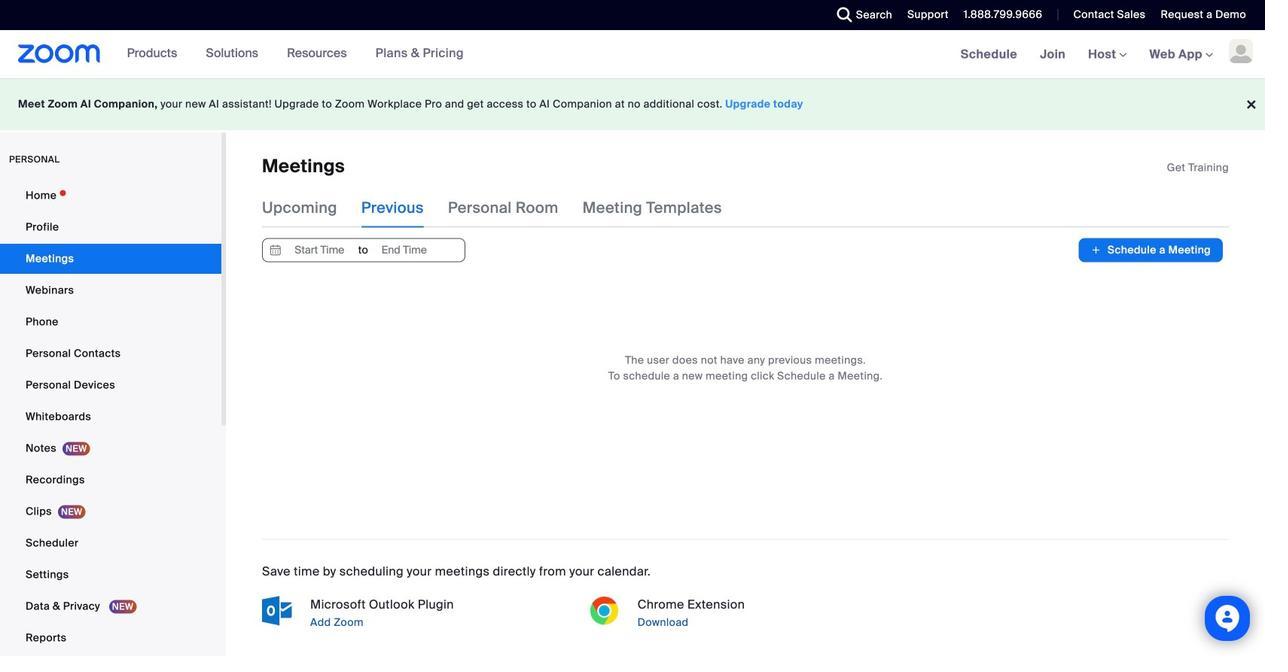 Task type: locate. For each thing, give the bounding box(es) containing it.
footer
[[0, 78, 1265, 130]]

add image
[[1091, 243, 1102, 258]]

zoom logo image
[[18, 44, 101, 63]]

Date Range Picker End field
[[369, 239, 439, 262]]

personal menu menu
[[0, 181, 221, 655]]

profile picture image
[[1229, 39, 1253, 63]]

banner
[[0, 30, 1265, 79]]

application
[[1167, 160, 1229, 176]]

date image
[[267, 239, 285, 262]]

tabs of meeting tab list
[[262, 189, 746, 228]]

Date Range Picker Start field
[[285, 239, 354, 262]]



Task type: describe. For each thing, give the bounding box(es) containing it.
product information navigation
[[101, 30, 475, 78]]

meetings navigation
[[950, 30, 1265, 79]]



